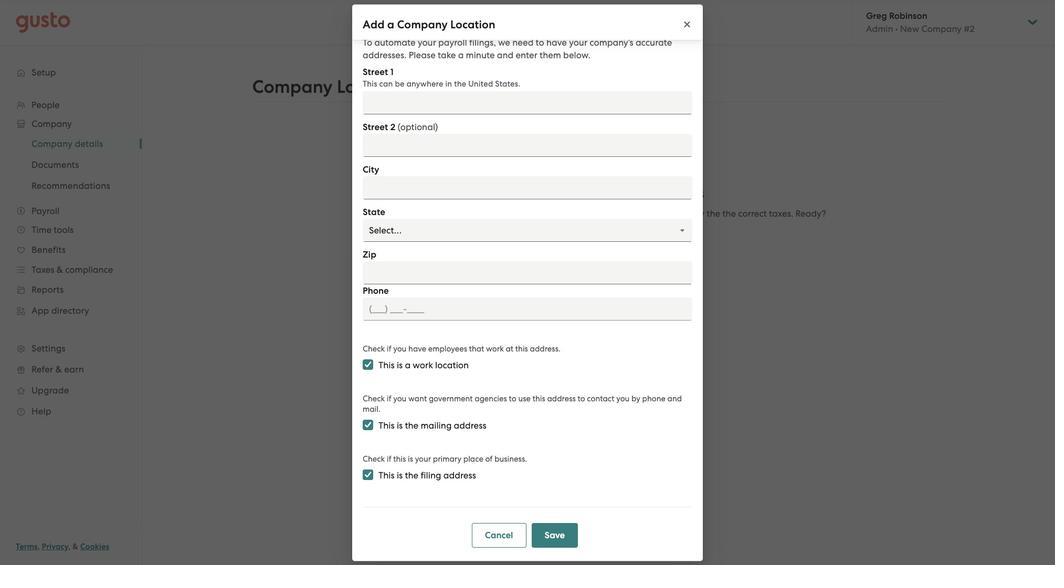 Task type: locate. For each thing, give the bounding box(es) containing it.
if up this is the filing address at the bottom left
[[387, 454, 391, 463]]

a
[[387, 17, 394, 31], [458, 49, 464, 60], [593, 238, 598, 249], [405, 360, 411, 370]]

can inside tell us where your company is located so we can properly file your forms and pay the the correct taxes. ready? let's start.
[[555, 208, 570, 219]]

check up this is a work location option
[[363, 344, 385, 353]]

City field
[[363, 176, 692, 199]]

have up them
[[546, 37, 567, 47]]

1 vertical spatial add
[[493, 184, 522, 202]]

business.
[[495, 454, 527, 463]]

can left properly
[[555, 208, 570, 219]]

anywhere
[[407, 79, 443, 88]]

0 horizontal spatial ,
[[38, 542, 40, 552]]

2 vertical spatial check
[[363, 454, 385, 463]]

where
[[398, 208, 424, 219]]

you for the
[[393, 394, 406, 403]]

check up this is the filing address checkbox on the bottom of the page
[[363, 454, 385, 463]]

is up this is the filing address at the bottom left
[[408, 454, 413, 463]]

government
[[429, 394, 473, 403]]

0 vertical spatial add
[[363, 17, 385, 31]]

so
[[529, 208, 538, 219]]

you up this is a work location
[[393, 344, 406, 353]]

a down the let's
[[593, 238, 598, 249]]

2 street from the top
[[363, 121, 388, 132]]

is left filing
[[397, 470, 403, 480]]

please
[[409, 49, 436, 60]]

1 horizontal spatial this
[[515, 344, 528, 353]]

can
[[379, 79, 393, 88], [555, 208, 570, 219]]

check for this is a work location
[[363, 344, 385, 353]]

if for this is a work location
[[387, 344, 391, 353]]

is right this is a work location option
[[397, 360, 403, 370]]

phone
[[642, 394, 666, 403]]

1 vertical spatial if
[[387, 394, 391, 403]]

to
[[536, 37, 544, 47], [509, 394, 516, 403], [578, 394, 585, 403]]

2 , from the left
[[68, 542, 71, 552]]

you
[[393, 344, 406, 353], [393, 394, 406, 403], [616, 394, 630, 403]]

save
[[545, 530, 565, 541]]

0 vertical spatial address
[[547, 394, 576, 403]]

this left be
[[363, 79, 377, 88]]

if left want at the bottom
[[387, 394, 391, 403]]

2 horizontal spatial add
[[573, 238, 590, 249]]

let's
[[578, 221, 595, 231]]

1 vertical spatial this
[[533, 394, 545, 403]]

This is the mailing address checkbox
[[363, 419, 373, 430]]

ready?
[[795, 208, 826, 219]]

terms , privacy , & cookies
[[16, 542, 109, 552]]

location inside button
[[601, 238, 637, 249]]

need
[[512, 37, 533, 47]]

location
[[450, 17, 495, 31], [601, 238, 637, 249]]

1 horizontal spatial can
[[555, 208, 570, 219]]

in
[[445, 79, 452, 88]]

2 vertical spatial if
[[387, 454, 391, 463]]

add inside button
[[573, 238, 590, 249]]

2 vertical spatial and
[[667, 394, 682, 403]]

0 horizontal spatial we
[[498, 37, 510, 47]]

have up this is a work location
[[408, 344, 426, 353]]

1 vertical spatial address
[[454, 420, 486, 430]]

the
[[454, 79, 466, 88], [707, 208, 720, 219], [722, 208, 736, 219], [405, 420, 418, 430], [405, 470, 418, 480]]

1 vertical spatial location
[[601, 238, 637, 249]]

2 horizontal spatial company
[[561, 184, 629, 202]]

we
[[498, 37, 510, 47], [540, 208, 553, 219]]

0 horizontal spatial work
[[413, 360, 433, 370]]

0 horizontal spatial company
[[252, 76, 333, 98]]

1 vertical spatial and
[[670, 208, 686, 219]]

1 vertical spatial company
[[252, 76, 333, 98]]

3 check from the top
[[363, 454, 385, 463]]

is for this is the mailing address
[[397, 420, 403, 430]]

this right at
[[515, 344, 528, 353]]

you for a
[[393, 344, 406, 353]]

check if you want government agencies to use this address to contact you by phone and mail.
[[363, 394, 682, 414]]

0 horizontal spatial this
[[393, 454, 406, 463]]

this right this is the mailing address checkbox
[[378, 420, 395, 430]]

2 horizontal spatial this
[[533, 394, 545, 403]]

&
[[72, 542, 78, 552]]

2
[[390, 121, 395, 132]]

0 horizontal spatial have
[[408, 344, 426, 353]]

1 horizontal spatial to
[[536, 37, 544, 47]]

addresses.
[[363, 49, 407, 60]]

to left use
[[509, 394, 516, 403]]

0 horizontal spatial location
[[450, 17, 495, 31]]

add a company location
[[363, 17, 495, 31]]

a inside button
[[593, 238, 598, 249]]

want
[[408, 394, 427, 403]]

and left pay
[[670, 208, 686, 219]]

zip
[[363, 249, 376, 260]]

location up filings, at the left top of the page
[[450, 17, 495, 31]]

and inside tell us where your company is located so we can properly file your forms and pay the the correct taxes. ready? let's start.
[[670, 208, 686, 219]]

add up located
[[493, 184, 522, 202]]

address
[[547, 394, 576, 403], [454, 420, 486, 430], [443, 470, 476, 480]]

is right this is the mailing address checkbox
[[397, 420, 403, 430]]

tell
[[371, 208, 385, 219]]

1 vertical spatial can
[[555, 208, 570, 219]]

0 vertical spatial and
[[497, 49, 513, 60]]

2 vertical spatial add
[[573, 238, 590, 249]]

to inside to automate your payroll filings, we need to have your company's accurate addresses. please take a minute and enter them below.
[[536, 37, 544, 47]]

locations
[[337, 76, 416, 98]]

the left filing
[[405, 470, 418, 480]]

properly
[[572, 208, 607, 219]]

0 vertical spatial location
[[450, 17, 495, 31]]

street left 2 at the left top
[[363, 121, 388, 132]]

if up this is a work location
[[387, 344, 391, 353]]

correct
[[738, 208, 767, 219]]

take
[[438, 49, 456, 60]]

company inside dialog
[[397, 17, 448, 31]]

your right file
[[624, 208, 642, 219]]

use
[[518, 394, 531, 403]]

1 horizontal spatial location
[[601, 238, 637, 249]]

0 vertical spatial can
[[379, 79, 393, 88]]

1 vertical spatial street
[[363, 121, 388, 132]]

1 horizontal spatial we
[[540, 208, 553, 219]]

3 if from the top
[[387, 454, 391, 463]]

we right so
[[540, 208, 553, 219]]

your up please at the top of page
[[418, 37, 436, 47]]

2 if from the top
[[387, 394, 391, 403]]

and left "enter"
[[497, 49, 513, 60]]

united
[[468, 79, 493, 88]]

1 street from the top
[[363, 66, 388, 77]]

tell us where your company is located so we can properly file your forms and pay the the correct taxes. ready? let's start.
[[371, 208, 826, 231]]

have
[[546, 37, 567, 47], [408, 344, 426, 353]]

0 horizontal spatial add
[[363, 17, 385, 31]]

this right use
[[533, 394, 545, 403]]

a right take
[[458, 49, 464, 60]]

this right this is a work location option
[[378, 360, 395, 370]]

the right in on the top
[[454, 79, 466, 88]]

if for this is the mailing address
[[387, 394, 391, 403]]

your
[[418, 37, 436, 47], [569, 37, 587, 47], [426, 208, 444, 219], [624, 208, 642, 219], [415, 454, 431, 463]]

add your company addresses
[[493, 184, 704, 202]]

address down the government
[[454, 420, 486, 430]]

company
[[397, 17, 448, 31], [252, 76, 333, 98], [561, 184, 629, 202]]

this up this is the filing address at the bottom left
[[393, 454, 406, 463]]

have inside to automate your payroll filings, we need to have your company's accurate addresses. please take a minute and enter them below.
[[546, 37, 567, 47]]

0 horizontal spatial can
[[379, 79, 393, 88]]

1 vertical spatial we
[[540, 208, 553, 219]]

phone
[[363, 285, 389, 296]]

the right pay
[[707, 208, 720, 219]]

this for location
[[515, 344, 528, 353]]

check
[[363, 344, 385, 353], [363, 394, 385, 403], [363, 454, 385, 463]]

1 horizontal spatial add
[[493, 184, 522, 202]]

0 vertical spatial have
[[546, 37, 567, 47]]

work
[[486, 344, 504, 353], [413, 360, 433, 370]]

cancel button
[[472, 523, 526, 547]]

this is the filing address
[[378, 470, 476, 480]]

the inside street 1 this can be anywhere in the united states.
[[454, 79, 466, 88]]

you left 'by'
[[616, 394, 630, 403]]

to
[[363, 37, 372, 47]]

street for 2
[[363, 121, 388, 132]]

0 vertical spatial company
[[397, 17, 448, 31]]

1 horizontal spatial have
[[546, 37, 567, 47]]

0 vertical spatial this
[[515, 344, 528, 353]]

1 horizontal spatial ,
[[68, 542, 71, 552]]

save button
[[531, 523, 578, 547]]

add up to
[[363, 17, 385, 31]]

street
[[363, 66, 388, 77], [363, 121, 388, 132]]

to left contact
[[578, 394, 585, 403]]

and inside check if you want government agencies to use this address to contact you by phone and mail.
[[667, 394, 682, 403]]

2 check from the top
[[363, 394, 385, 403]]

we left need
[[498, 37, 510, 47]]

this inside check if you want government agencies to use this address to contact you by phone and mail.
[[533, 394, 545, 403]]

work left at
[[486, 344, 504, 353]]

add down the let's
[[573, 238, 590, 249]]

this
[[363, 79, 377, 88], [378, 360, 395, 370], [378, 420, 395, 430], [378, 470, 395, 480]]

agencies
[[475, 394, 507, 403]]

cookies button
[[80, 541, 109, 553]]

add inside dialog
[[363, 17, 385, 31]]

location
[[435, 360, 469, 370]]

2 vertical spatial company
[[561, 184, 629, 202]]

1 , from the left
[[38, 542, 40, 552]]

and
[[497, 49, 513, 60], [670, 208, 686, 219], [667, 394, 682, 403]]

address right use
[[547, 394, 576, 403]]

contact
[[587, 394, 614, 403]]

the left "correct"
[[722, 208, 736, 219]]

your right 'where'
[[426, 208, 444, 219]]

location inside dialog
[[450, 17, 495, 31]]

add
[[363, 17, 385, 31], [493, 184, 522, 202], [573, 238, 590, 249]]

1 if from the top
[[387, 344, 391, 353]]

, left privacy link
[[38, 542, 40, 552]]

add for add your company addresses
[[493, 184, 522, 202]]

city
[[363, 164, 379, 175]]

,
[[38, 542, 40, 552], [68, 542, 71, 552]]

1 vertical spatial check
[[363, 394, 385, 403]]

cookies
[[80, 542, 109, 552]]

1 vertical spatial work
[[413, 360, 433, 370]]

this
[[515, 344, 528, 353], [533, 394, 545, 403], [393, 454, 406, 463]]

1 horizontal spatial company
[[397, 17, 448, 31]]

0 vertical spatial if
[[387, 344, 391, 353]]

this right this is the filing address checkbox on the bottom of the page
[[378, 470, 395, 480]]

if inside check if you want government agencies to use this address to contact you by phone and mail.
[[387, 394, 391, 403]]

address down primary
[[443, 470, 476, 480]]

0 vertical spatial check
[[363, 344, 385, 353]]

check up mail.
[[363, 394, 385, 403]]

street inside street 1 this can be anywhere in the united states.
[[363, 66, 388, 77]]

2 vertical spatial address
[[443, 470, 476, 480]]

the left mailing
[[405, 420, 418, 430]]

payroll
[[438, 37, 467, 47]]

and right phone
[[667, 394, 682, 403]]

mail.
[[363, 404, 380, 414]]

them
[[540, 49, 561, 60]]

this is the mailing address
[[378, 420, 486, 430]]

is left located
[[487, 208, 493, 219]]

street 2 (optional)
[[363, 121, 438, 132]]

we inside tell us where your company is located so we can properly file your forms and pay the the correct taxes. ready? let's start.
[[540, 208, 553, 219]]

check inside check if you want government agencies to use this address to contact you by phone and mail.
[[363, 394, 385, 403]]

to up them
[[536, 37, 544, 47]]

is
[[487, 208, 493, 219], [397, 360, 403, 370], [397, 420, 403, 430], [408, 454, 413, 463], [397, 470, 403, 480]]

street 1 this can be anywhere in the united states.
[[363, 66, 520, 88]]

you left want at the bottom
[[393, 394, 406, 403]]

street left '1' at top
[[363, 66, 388, 77]]

0 vertical spatial we
[[498, 37, 510, 47]]

, left &
[[68, 542, 71, 552]]

2 horizontal spatial to
[[578, 394, 585, 403]]

1 check from the top
[[363, 344, 385, 353]]

location down start.
[[601, 238, 637, 249]]

work left location
[[413, 360, 433, 370]]

0 vertical spatial street
[[363, 66, 388, 77]]

company locations
[[252, 76, 416, 98]]

0 vertical spatial work
[[486, 344, 504, 353]]

can down '1' at top
[[379, 79, 393, 88]]



Task type: vqa. For each thing, say whether or not it's contained in the screenshot.
START
no



Task type: describe. For each thing, give the bounding box(es) containing it.
below.
[[563, 49, 590, 60]]

your
[[526, 184, 558, 202]]

Street 1 field
[[363, 91, 692, 114]]

your up this is the filing address at the bottom left
[[415, 454, 431, 463]]

minute
[[466, 49, 495, 60]]

1 vertical spatial have
[[408, 344, 426, 353]]

accurate
[[636, 37, 672, 47]]

filings,
[[469, 37, 496, 47]]

(optional)
[[398, 121, 438, 132]]

can inside street 1 this can be anywhere in the united states.
[[379, 79, 393, 88]]

if for this is the filing address
[[387, 454, 391, 463]]

terms
[[16, 542, 38, 552]]

of
[[485, 454, 493, 463]]

check if you have employees that work at this address.
[[363, 344, 560, 353]]

home image
[[16, 12, 70, 33]]

Phone text field
[[363, 297, 692, 320]]

be
[[395, 79, 405, 88]]

add for add a location
[[573, 238, 590, 249]]

check for this is the mailing address
[[363, 394, 385, 403]]

automate
[[374, 37, 416, 47]]

address for this is the mailing address
[[454, 420, 486, 430]]

state
[[363, 206, 385, 217]]

addresses
[[633, 184, 704, 202]]

at
[[506, 344, 513, 353]]

primary
[[433, 454, 461, 463]]

this for this is the mailing address
[[378, 420, 395, 430]]

states.
[[495, 79, 520, 88]]

Street 2 field
[[363, 133, 692, 156]]

employees
[[428, 344, 467, 353]]

to automate your payroll filings, we need to have your company's accurate addresses. please take a minute and enter them below.
[[363, 37, 672, 60]]

taxes.
[[769, 208, 793, 219]]

company for add your company addresses
[[561, 184, 629, 202]]

is for this is a work location
[[397, 360, 403, 370]]

address.
[[530, 344, 560, 353]]

address inside check if you want government agencies to use this address to contact you by phone and mail.
[[547, 394, 576, 403]]

company
[[446, 208, 485, 219]]

add for add a company location
[[363, 17, 385, 31]]

This is the filing address checkbox
[[363, 469, 373, 480]]

that
[[469, 344, 484, 353]]

check if this is your primary place of business.
[[363, 454, 527, 463]]

mailing
[[421, 420, 452, 430]]

your up below.
[[569, 37, 587, 47]]

1
[[390, 66, 394, 77]]

street for 1
[[363, 66, 388, 77]]

address for this is the filing address
[[443, 470, 476, 480]]

privacy
[[42, 542, 68, 552]]

enter
[[516, 49, 537, 60]]

company for add a company location
[[397, 17, 448, 31]]

add company location dialog
[[352, 4, 703, 561]]

filing
[[421, 470, 441, 480]]

this inside street 1 this can be anywhere in the united states.
[[363, 79, 377, 88]]

this for this is the filing address
[[378, 470, 395, 480]]

0 horizontal spatial to
[[509, 394, 516, 403]]

1 horizontal spatial work
[[486, 344, 504, 353]]

this for this is a work location
[[378, 360, 395, 370]]

by
[[631, 394, 640, 403]]

account menu element
[[852, 0, 1039, 45]]

check for this is the filing address
[[363, 454, 385, 463]]

2 vertical spatial this
[[393, 454, 406, 463]]

this is a work location
[[378, 360, 469, 370]]

file
[[609, 208, 622, 219]]

a inside to automate your payroll filings, we need to have your company's accurate addresses. please take a minute and enter them below.
[[458, 49, 464, 60]]

is for this is the filing address
[[397, 470, 403, 480]]

located
[[495, 208, 527, 219]]

This is a work location checkbox
[[363, 359, 373, 370]]

company's
[[590, 37, 633, 47]]

us
[[387, 208, 396, 219]]

cancel
[[485, 530, 513, 541]]

Zip field
[[363, 261, 692, 284]]

start.
[[598, 221, 619, 231]]

terms link
[[16, 542, 38, 552]]

forms
[[644, 208, 668, 219]]

a up automate
[[387, 17, 394, 31]]

we inside to automate your payroll filings, we need to have your company's accurate addresses. please take a minute and enter them below.
[[498, 37, 510, 47]]

place
[[463, 454, 483, 463]]

this for address
[[533, 394, 545, 403]]

pay
[[689, 208, 704, 219]]

is inside tell us where your company is located so we can properly file your forms and pay the the correct taxes. ready? let's start.
[[487, 208, 493, 219]]

add a location
[[573, 238, 637, 249]]

privacy link
[[42, 542, 68, 552]]

company addresses image
[[579, 132, 618, 170]]

and inside to automate your payroll filings, we need to have your company's accurate addresses. please take a minute and enter them below.
[[497, 49, 513, 60]]

add a location button
[[560, 237, 637, 250]]

a up want at the bottom
[[405, 360, 411, 370]]



